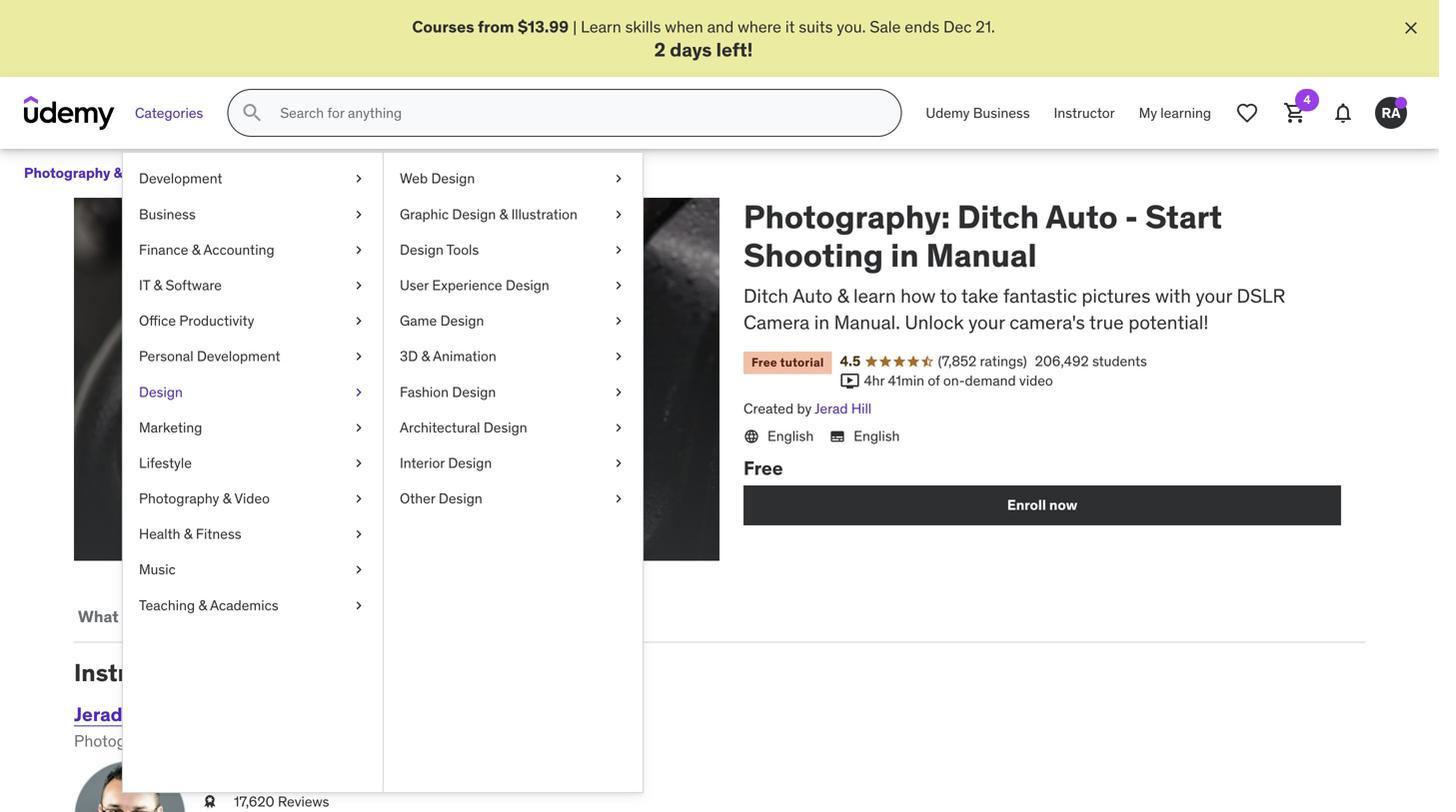 Task type: locate. For each thing, give the bounding box(es) containing it.
0 vertical spatial video
[[125, 164, 164, 182]]

4hr
[[864, 372, 885, 390]]

xsmall image inside the 3d & animation link
[[611, 347, 627, 367]]

web up the graphic
[[400, 170, 428, 188]]

auto left -
[[1046, 197, 1118, 237]]

& right finance
[[192, 241, 200, 259]]

web design link
[[384, 161, 643, 197]]

& up fitness
[[223, 490, 231, 508]]

created by jerad hill
[[744, 400, 872, 418]]

1 horizontal spatial business
[[973, 104, 1030, 122]]

photography & video down udemy image
[[24, 164, 164, 182]]

xsmall image inside music link
[[351, 561, 367, 580]]

it
[[139, 276, 150, 294]]

xsmall image inside development link
[[351, 169, 367, 189]]

learn up the 'manual.'
[[854, 284, 896, 308]]

xsmall image
[[351, 169, 367, 189], [611, 205, 627, 224], [351, 240, 367, 260], [611, 276, 627, 295], [351, 311, 367, 331], [351, 383, 367, 402], [611, 383, 627, 402], [351, 418, 367, 438], [611, 418, 627, 438], [611, 454, 627, 473], [351, 489, 367, 509], [611, 489, 627, 509], [351, 561, 367, 580], [351, 596, 367, 616]]

it & software
[[139, 276, 222, 294]]

udemy image
[[24, 96, 115, 130]]

1 vertical spatial development
[[197, 348, 280, 366]]

teaching & academics
[[139, 597, 279, 615]]

0 vertical spatial ditch
[[958, 197, 1039, 237]]

xsmall image for music
[[351, 561, 367, 580]]

development link
[[123, 161, 383, 197]]

video down the categories dropdown button
[[125, 164, 164, 182]]

auto
[[1046, 197, 1118, 237], [793, 284, 833, 308]]

xsmall image for photography & video
[[351, 489, 367, 509]]

xsmall image inside health & fitness link
[[351, 525, 367, 545]]

photography:
[[744, 197, 950, 237]]

& right it
[[154, 276, 162, 294]]

xsmall image inside the lifestyle 'link'
[[351, 454, 367, 473]]

0 horizontal spatial instructor
[[74, 658, 188, 688]]

1 horizontal spatial hill
[[852, 400, 872, 418]]

xsmall image inside user experience design link
[[611, 276, 627, 295]]

xsmall image for web design
[[611, 169, 627, 189]]

0 horizontal spatial ditch
[[744, 284, 789, 308]]

other
[[400, 490, 435, 508]]

xsmall image inside web design link
[[611, 169, 627, 189]]

ditch up camera
[[744, 284, 789, 308]]

instructor link
[[1042, 89, 1127, 137]]

0 horizontal spatial english
[[768, 428, 814, 446]]

reviews right 17,620
[[278, 793, 329, 811]]

learn
[[581, 16, 622, 37]]

academics
[[210, 597, 279, 615]]

(7,852
[[938, 352, 977, 370]]

1 vertical spatial video
[[234, 490, 270, 508]]

xsmall image for teaching & academics
[[351, 596, 367, 616]]

1 vertical spatial hill
[[127, 703, 157, 727]]

0 vertical spatial business
[[973, 104, 1030, 122]]

xsmall image inside interior design link
[[611, 454, 627, 473]]

206,492 students
[[1035, 352, 1147, 370]]

& for health & fitness link
[[184, 525, 192, 543]]

design
[[431, 170, 475, 188], [452, 205, 496, 223], [400, 241, 444, 259], [506, 276, 550, 294], [440, 312, 484, 330], [139, 383, 183, 401], [452, 383, 496, 401], [484, 419, 527, 437], [448, 454, 492, 472], [439, 490, 483, 508]]

1 vertical spatial instructor
[[74, 658, 188, 688]]

user experience design link
[[384, 268, 643, 303]]

0 horizontal spatial learn
[[166, 607, 205, 627]]

english down by
[[768, 428, 814, 446]]

1 horizontal spatial video
[[234, 490, 270, 508]]

of
[[928, 372, 940, 390]]

design tools link
[[384, 232, 643, 268]]

created
[[744, 400, 794, 418]]

learn right you'll
[[166, 607, 205, 627]]

1 horizontal spatial jerad
[[815, 400, 848, 418]]

0 horizontal spatial your
[[969, 310, 1005, 334]]

photography & video link down udemy image
[[24, 161, 164, 186]]

0 horizontal spatial in
[[814, 310, 830, 334]]

ditch up take
[[958, 197, 1039, 237]]

marketing link
[[123, 410, 383, 446]]

photography link up business link
[[187, 161, 274, 186]]

web left designer,
[[172, 731, 205, 752]]

design for fashion
[[452, 383, 496, 401]]

design for web
[[431, 170, 475, 188]]

learn
[[854, 284, 896, 308], [166, 607, 205, 627]]

-
[[1125, 197, 1139, 237]]

&
[[114, 164, 123, 182], [499, 205, 508, 223], [192, 241, 200, 259], [154, 276, 162, 294], [837, 284, 849, 308], [421, 348, 430, 366], [223, 490, 231, 508], [184, 525, 192, 543], [198, 597, 207, 615]]

xsmall image inside 'game design' link
[[611, 311, 627, 331]]

ra link
[[1367, 89, 1415, 137]]

design down fashion design link
[[484, 419, 527, 437]]

dslr
[[1237, 284, 1286, 308]]

enroll now button
[[744, 486, 1342, 526]]

photography & video up health & fitness
[[139, 490, 270, 508]]

1 horizontal spatial learn
[[854, 284, 896, 308]]

xsmall image for fashion design
[[611, 383, 627, 402]]

design down architectural design
[[448, 454, 492, 472]]

Search for anything text field
[[276, 96, 877, 130]]

in up 'how'
[[891, 235, 919, 275]]

free left tutorial
[[752, 355, 778, 370]]

& for the 3d & animation link
[[421, 348, 430, 366]]

instructor down what you'll learn button
[[74, 658, 188, 688]]

interior
[[400, 454, 445, 472]]

personal development link
[[123, 339, 383, 375]]

1 horizontal spatial english
[[854, 428, 900, 446]]

graphic
[[400, 205, 449, 223]]

xsmall image inside design 'link'
[[351, 383, 367, 402]]

xsmall image for design tools
[[611, 240, 627, 260]]

design for other
[[439, 490, 483, 508]]

xsmall image for office productivity
[[351, 311, 367, 331]]

when
[[665, 16, 704, 37]]

your right with
[[1196, 284, 1233, 308]]

free tutorial
[[752, 355, 824, 370]]

web inside jerad hill photography, web designer, online marketer, husband, father
[[172, 731, 205, 752]]

jerad hill link down small image
[[815, 400, 872, 418]]

xsmall image for marketing
[[351, 418, 367, 438]]

xsmall image inside architectural design link
[[611, 418, 627, 438]]

xsmall image inside the graphic design & illustration link
[[611, 205, 627, 224]]

1 vertical spatial learn
[[166, 607, 205, 627]]

instructor left my
[[1054, 104, 1115, 122]]

design down animation
[[452, 383, 496, 401]]

0 horizontal spatial photography link
[[187, 161, 274, 186]]

design down design tools link
[[506, 276, 550, 294]]

office
[[139, 312, 176, 330]]

xsmall image for interior design
[[611, 454, 627, 473]]

xsmall image inside marketing link
[[351, 418, 367, 438]]

& up the 'manual.'
[[837, 284, 849, 308]]

business
[[973, 104, 1030, 122], [139, 205, 196, 223]]

your down take
[[969, 310, 1005, 334]]

xsmall image inside finance & accounting link
[[351, 240, 367, 260]]

design up animation
[[440, 312, 484, 330]]

1 horizontal spatial reviews
[[370, 607, 433, 627]]

udemy business link
[[914, 89, 1042, 137]]

1 photography link from the left
[[187, 161, 274, 186]]

xsmall image for lifestyle
[[351, 454, 367, 473]]

xsmall image inside personal development "link"
[[351, 347, 367, 367]]

in up tutorial
[[814, 310, 830, 334]]

design down the graphic
[[400, 241, 444, 259]]

development
[[139, 170, 222, 188], [197, 348, 280, 366]]

1 horizontal spatial photography link
[[298, 161, 384, 186]]

with
[[1156, 284, 1191, 308]]

1 vertical spatial web
[[172, 731, 205, 752]]

1 vertical spatial jerad hill link
[[74, 703, 157, 727]]

1 horizontal spatial auto
[[1046, 197, 1118, 237]]

17,620
[[234, 793, 275, 811]]

1 vertical spatial free
[[744, 456, 783, 480]]

0 vertical spatial web
[[400, 170, 428, 188]]

development down office productivity link on the top left of page
[[197, 348, 280, 366]]

xsmall image inside teaching & academics link
[[351, 596, 367, 616]]

design up tools
[[452, 205, 496, 223]]

left!
[[716, 37, 753, 61]]

photography left web design
[[298, 164, 384, 182]]

1 horizontal spatial jerad hill link
[[815, 400, 872, 418]]

shopping cart with 4 items image
[[1284, 101, 1308, 125]]

4.5
[[840, 352, 861, 370]]

xsmall image for personal development
[[351, 347, 367, 367]]

you have alerts image
[[1395, 97, 1407, 109]]

$13.99
[[518, 16, 569, 37]]

xsmall image
[[168, 166, 183, 182], [611, 169, 627, 189], [351, 205, 367, 224], [611, 240, 627, 260], [351, 276, 367, 295], [611, 311, 627, 331], [351, 347, 367, 367], [611, 347, 627, 367], [351, 454, 367, 473], [351, 525, 367, 545], [202, 793, 218, 812]]

xsmall image for user experience design
[[611, 276, 627, 295]]

design down interior design
[[439, 490, 483, 508]]

xsmall image inside fashion design link
[[611, 383, 627, 402]]

0 horizontal spatial reviews
[[278, 793, 329, 811]]

xsmall image inside photography & video link
[[351, 489, 367, 509]]

hill
[[852, 400, 872, 418], [127, 703, 157, 727]]

free down "course language" icon
[[744, 456, 783, 480]]

hill down small image
[[852, 400, 872, 418]]

xsmall image inside business link
[[351, 205, 367, 224]]

architectural
[[400, 419, 480, 437]]

2
[[654, 37, 666, 61]]

0 horizontal spatial jerad
[[74, 703, 123, 727]]

1 horizontal spatial ditch
[[958, 197, 1039, 237]]

xsmall image inside it & software link
[[351, 276, 367, 295]]

design up the graphic
[[431, 170, 475, 188]]

reviews inside button
[[370, 607, 433, 627]]

xsmall image inside design tools link
[[611, 240, 627, 260]]

ratings)
[[980, 352, 1027, 370]]

1 vertical spatial auto
[[793, 284, 833, 308]]

photography link left web design
[[298, 161, 384, 186]]

& right health
[[184, 525, 192, 543]]

& right the teaching
[[198, 597, 207, 615]]

hill up photography,
[[127, 703, 157, 727]]

photography & video link
[[24, 161, 164, 186], [123, 481, 383, 517]]

xsmall image for finance & accounting
[[351, 240, 367, 260]]

game
[[400, 312, 437, 330]]

wishlist image
[[1236, 101, 1260, 125]]

jerad right by
[[815, 400, 848, 418]]

& for finance & accounting link
[[192, 241, 200, 259]]

0 vertical spatial learn
[[854, 284, 896, 308]]

user experience design
[[400, 276, 550, 294]]

0 vertical spatial reviews
[[370, 607, 433, 627]]

hill inside jerad hill photography, web designer, online marketer, husband, father
[[127, 703, 157, 727]]

small image
[[840, 371, 860, 391]]

design for architectural
[[484, 419, 527, 437]]

0 vertical spatial free
[[752, 355, 778, 370]]

design down personal
[[139, 383, 183, 401]]

0 horizontal spatial video
[[125, 164, 164, 182]]

xsmall image inside office productivity link
[[351, 311, 367, 331]]

0 horizontal spatial web
[[172, 731, 205, 752]]

english right the closed captions icon
[[854, 428, 900, 446]]

english
[[768, 428, 814, 446], [854, 428, 900, 446]]

game design link
[[384, 303, 643, 339]]

reviews down the this
[[370, 607, 433, 627]]

development down the categories dropdown button
[[139, 170, 222, 188]]

learn inside photography: ditch auto - start shooting in manual ditch auto & learn how to take fantastic pictures with your dslr camera in manual. unlock your camera's true potential!
[[854, 284, 896, 308]]

1 horizontal spatial your
[[1196, 284, 1233, 308]]

course language image
[[744, 429, 760, 445]]

photography & video link up fitness
[[123, 481, 383, 517]]

tutorial
[[780, 355, 824, 370]]

fashion
[[400, 383, 449, 401]]

submit search image
[[240, 101, 264, 125]]

online
[[280, 731, 326, 752]]

architectural design link
[[384, 410, 643, 446]]

1 vertical spatial jerad
[[74, 703, 123, 727]]

how
[[901, 284, 936, 308]]

1 horizontal spatial in
[[891, 235, 919, 275]]

business up finance
[[139, 205, 196, 223]]

father
[[473, 731, 520, 752]]

marketing
[[139, 419, 202, 437]]

0 horizontal spatial jerad hill link
[[74, 703, 157, 727]]

fantastic
[[1003, 284, 1077, 308]]

business right udemy
[[973, 104, 1030, 122]]

photography up health & fitness
[[139, 490, 219, 508]]

0 vertical spatial jerad hill link
[[815, 400, 872, 418]]

teaching
[[139, 597, 195, 615]]

17,620 reviews
[[234, 793, 329, 811]]

xsmall image for it & software
[[351, 276, 367, 295]]

fashion design
[[400, 383, 496, 401]]

jerad inside jerad hill photography, web designer, online marketer, husband, father
[[74, 703, 123, 727]]

xsmall image inside other design link
[[611, 489, 627, 509]]

learning
[[1161, 104, 1212, 122]]

course
[[229, 607, 283, 627]]

jerad hill link up photography,
[[74, 703, 157, 727]]

software
[[166, 276, 222, 294]]

unlock
[[905, 310, 964, 334]]

& right 3d
[[421, 348, 430, 366]]

0 horizontal spatial business
[[139, 205, 196, 223]]

0 vertical spatial instructor
[[1054, 104, 1115, 122]]

jerad up photography,
[[74, 703, 123, 727]]

video down the lifestyle 'link'
[[234, 490, 270, 508]]

auto down the shooting
[[793, 284, 833, 308]]

my learning
[[1139, 104, 1212, 122]]

0 vertical spatial your
[[1196, 284, 1233, 308]]

0 horizontal spatial hill
[[127, 703, 157, 727]]



Task type: describe. For each thing, give the bounding box(es) containing it.
1 horizontal spatial instructor
[[1054, 104, 1115, 122]]

photography up business link
[[187, 164, 274, 182]]

21.
[[976, 16, 995, 37]]

free for free
[[744, 456, 783, 480]]

designer,
[[208, 731, 276, 752]]

xsmall image for architectural design
[[611, 418, 627, 438]]

other design
[[400, 490, 483, 508]]

this
[[387, 525, 416, 545]]

3d & animation
[[400, 348, 497, 366]]

office productivity
[[139, 312, 254, 330]]

xsmall image for other design
[[611, 489, 627, 509]]

|
[[573, 16, 577, 37]]

preview
[[322, 525, 383, 545]]

design for game
[[440, 312, 484, 330]]

personal development
[[139, 348, 280, 366]]

development inside "link"
[[197, 348, 280, 366]]

office productivity link
[[123, 303, 383, 339]]

accounting
[[203, 241, 274, 259]]

& for it & software link
[[154, 276, 162, 294]]

skills
[[625, 16, 661, 37]]

fitness
[[196, 525, 242, 543]]

content
[[286, 607, 346, 627]]

courses from $13.99 | learn skills when and where it suits you. sale ends dec 21. 2 days left!
[[412, 16, 995, 61]]

design inside 'link'
[[139, 383, 183, 401]]

41min
[[888, 372, 925, 390]]

udemy business
[[926, 104, 1030, 122]]

design link
[[123, 375, 383, 410]]

tools
[[447, 241, 479, 259]]

lifestyle
[[139, 454, 192, 472]]

manual.
[[834, 310, 900, 334]]

jerad hill photography, web designer, online marketer, husband, father
[[74, 703, 520, 752]]

xsmall image for graphic design & illustration
[[611, 205, 627, 224]]

health
[[139, 525, 180, 543]]

xsmall image for health & fitness
[[351, 525, 367, 545]]

health & fitness
[[139, 525, 242, 543]]

lifestyle link
[[123, 446, 383, 481]]

0 vertical spatial in
[[891, 235, 919, 275]]

& inside photography: ditch auto - start shooting in manual ditch auto & learn how to take fantastic pictures with your dslr camera in manual. unlock your camera's true potential!
[[837, 284, 849, 308]]

2 photography link from the left
[[298, 161, 384, 186]]

other design link
[[384, 481, 643, 517]]

xsmall image for 3d & animation
[[611, 347, 627, 367]]

music
[[139, 561, 176, 579]]

course content button
[[225, 593, 350, 641]]

design for interior
[[448, 454, 492, 472]]

it & software link
[[123, 268, 383, 303]]

fashion design link
[[384, 375, 643, 410]]

and
[[707, 16, 734, 37]]

1 english from the left
[[768, 428, 814, 446]]

interior design
[[400, 454, 492, 472]]

free for free tutorial
[[752, 355, 778, 370]]

& for teaching & academics link
[[198, 597, 207, 615]]

game design
[[400, 312, 484, 330]]

& for the bottom photography & video link
[[223, 490, 231, 508]]

finance & accounting link
[[123, 232, 383, 268]]

0 horizontal spatial auto
[[793, 284, 833, 308]]

start
[[1146, 197, 1223, 237]]

health & fitness link
[[123, 517, 383, 553]]

& down udemy image
[[114, 164, 123, 182]]

categories
[[135, 104, 203, 122]]

3d & animation link
[[384, 339, 643, 375]]

3d
[[400, 348, 418, 366]]

photography down udemy image
[[24, 164, 110, 182]]

learn inside button
[[166, 607, 205, 627]]

enroll now
[[1007, 496, 1078, 514]]

0 vertical spatial photography & video link
[[24, 161, 164, 186]]

4
[[1304, 92, 1311, 108]]

my learning link
[[1127, 89, 1224, 137]]

1 vertical spatial in
[[814, 310, 830, 334]]

2 english from the left
[[854, 428, 900, 446]]

xsmall image for design
[[351, 383, 367, 402]]

course
[[420, 525, 471, 545]]

& down web design link
[[499, 205, 508, 223]]

(7,852 ratings)
[[938, 352, 1027, 370]]

0 vertical spatial photography & video
[[24, 164, 164, 182]]

user
[[400, 276, 429, 294]]

xsmall image for game design
[[611, 311, 627, 331]]

courses
[[412, 16, 474, 37]]

1 vertical spatial your
[[969, 310, 1005, 334]]

sale
[[870, 16, 901, 37]]

video
[[1020, 372, 1053, 390]]

closed captions image
[[830, 429, 846, 445]]

my
[[1139, 104, 1158, 122]]

husband,
[[401, 731, 469, 752]]

take
[[962, 284, 999, 308]]

it
[[786, 16, 795, 37]]

you'll
[[122, 607, 163, 627]]

xsmall image for business
[[351, 205, 367, 224]]

web design
[[400, 170, 475, 188]]

close image
[[1401, 18, 1421, 38]]

what you'll learn button
[[74, 593, 209, 641]]

notifications image
[[1332, 101, 1356, 125]]

demand
[[965, 372, 1016, 390]]

enroll
[[1007, 496, 1046, 514]]

xsmall image for development
[[351, 169, 367, 189]]

now
[[1050, 496, 1078, 514]]

1 vertical spatial ditch
[[744, 284, 789, 308]]

photography: ditch auto - start shooting in manual ditch auto & learn how to take fantastic pictures with your dslr camera in manual. unlock your camera's true potential!
[[744, 197, 1286, 334]]

1 vertical spatial business
[[139, 205, 196, 223]]

0 vertical spatial auto
[[1046, 197, 1118, 237]]

design for graphic
[[452, 205, 496, 223]]

potential!
[[1129, 310, 1209, 334]]

dec
[[944, 16, 972, 37]]

camera's
[[1010, 310, 1085, 334]]

4 link
[[1272, 89, 1320, 137]]

udemy
[[926, 104, 970, 122]]

marketer,
[[330, 731, 397, 752]]

architectural design
[[400, 419, 527, 437]]

course content
[[229, 607, 346, 627]]

1 vertical spatial photography & video
[[139, 490, 270, 508]]

photography,
[[74, 731, 169, 752]]

206,492
[[1035, 352, 1089, 370]]

0 vertical spatial development
[[139, 170, 222, 188]]

0 vertical spatial jerad
[[815, 400, 848, 418]]

1 vertical spatial photography & video link
[[123, 481, 383, 517]]

1 horizontal spatial web
[[400, 170, 428, 188]]

where
[[738, 16, 782, 37]]

ra
[[1382, 104, 1401, 122]]

1 vertical spatial reviews
[[278, 793, 329, 811]]

business link
[[123, 197, 383, 232]]

0 vertical spatial hill
[[852, 400, 872, 418]]



Task type: vqa. For each thing, say whether or not it's contained in the screenshot.
the leftmost Jerad Hill link
yes



